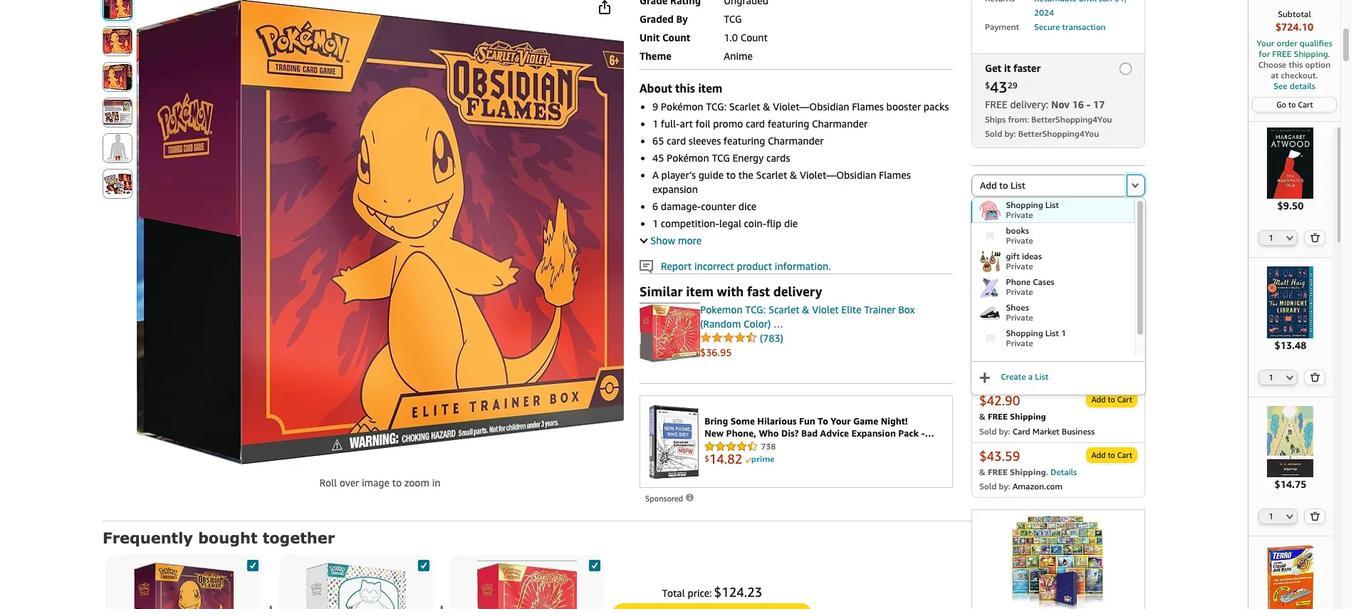 Task type: vqa. For each thing, say whether or not it's contained in the screenshot.
… on the bottom right of the page
yes



Task type: describe. For each thing, give the bounding box(es) containing it.
(783)
[[760, 332, 784, 344]]

shoes private
[[1007, 302, 1034, 323]]

shopping list 1 private
[[1007, 328, 1067, 349]]

delete image
[[1311, 233, 1321, 243]]

the midnight library: a gma book club pick (a novel) image
[[1256, 267, 1327, 338]]

1 up malgudi days (penguin classics) image
[[1270, 372, 1274, 382]]

subtotal $724.10
[[1276, 9, 1314, 33]]

shipping for $42.90
[[1011, 412, 1047, 422]]

list right a
[[1036, 372, 1049, 383]]

$36.95
[[701, 346, 732, 358]]

total price: $124.23
[[662, 584, 763, 600]]

0 vertical spatial flames
[[853, 100, 884, 112]]

1 horizontal spatial card
[[746, 117, 765, 130]]

add to cart for $43.59
[[1092, 451, 1133, 460]]

market
[[1033, 426, 1060, 437]]

& inside pokemon tcg: scarlet & violet elite trainer box (random color) …
[[803, 303, 810, 316]]

create a list link
[[1001, 370, 1049, 383]]

Add to List radio
[[972, 175, 1127, 197]]

see details link
[[1256, 81, 1334, 91]]

free inside the $43.59 & free shipping . details sold by: amazon.com
[[988, 467, 1008, 478]]

31,
[[1115, 0, 1127, 4]]

1 vertical spatial pokémon
[[667, 152, 710, 164]]

over
[[340, 477, 359, 489]]

promo
[[713, 117, 744, 130]]

elite
[[842, 303, 862, 316]]

returnable until jan 31, 2024 payment
[[986, 0, 1127, 32]]

anime
[[724, 50, 753, 62]]

0 horizontal spatial card
[[667, 135, 686, 147]]

& inside $42.50 & free shipping sold by: sijon
[[980, 356, 986, 367]]

by: inside the $43.59 & free shipping . details sold by: amazon.com
[[999, 481, 1011, 492]]

shopping list 2
[[1007, 354, 1067, 364]]

terro t300b liquid ant killer, 12 bait stations image
[[1256, 545, 1327, 609]]

fast
[[748, 283, 770, 299]]

add to registry & gifting
[[981, 208, 1086, 219]]

it
[[1005, 62, 1011, 74]]

1 vertical spatial bettershopping4you
[[1019, 129, 1100, 139]]

$724.10
[[1276, 21, 1314, 33]]

until
[[1080, 0, 1097, 4]]

cart for $42.90
[[1118, 395, 1133, 404]]

shopping for shopping list
[[1007, 200, 1044, 211]]

& inside the $43.59 & free shipping . details sold by: amazon.com
[[980, 467, 986, 478]]

pokemon scarlet &amp; violet 3 obsidian flames elite trainer box image
[[136, 0, 624, 464]]

1 horizontal spatial dropdown image
[[1287, 375, 1294, 380]]

die
[[785, 217, 798, 229]]

$42.90 & free shipping sold by: card market business
[[980, 393, 1095, 437]]

16
[[1073, 99, 1085, 111]]

1.0 count
[[724, 31, 768, 43]]

2 private from the top
[[1007, 236, 1034, 246]]

& right 95
[[1017, 268, 1024, 280]]

show
[[651, 234, 676, 246]]

39
[[990, 267, 1003, 281]]

free delivery: nov 16 - 17 ships from: bettershopping4you sold by: bettershopping4you
[[986, 99, 1113, 139]]

5 private from the top
[[1007, 312, 1034, 323]]

incorrect
[[695, 260, 735, 272]]

dropdown image for $9.50
[[1287, 235, 1294, 241]]

1 horizontal spatial featuring
[[768, 117, 810, 130]]

about
[[640, 81, 673, 95]]

from
[[1064, 253, 1086, 265]]

add to cart submit for $42.90
[[1087, 393, 1137, 407]]

$42.50
[[980, 337, 1021, 353]]

subtotal
[[1279, 9, 1312, 19]]

show more button
[[640, 234, 702, 246]]

player's
[[662, 169, 696, 181]]

free inside $42.90 & free shipping sold by: card market business
[[988, 412, 1008, 422]]

shopping list 2 link
[[972, 352, 1135, 377]]

1 left delete icon
[[1270, 233, 1274, 243]]

with
[[717, 283, 744, 299]]

your
[[1257, 38, 1275, 48]]

$42.50 & free shipping sold by: sijon
[[980, 337, 1047, 382]]

counter
[[701, 200, 736, 212]]

list inside "radio"
[[1011, 180, 1026, 191]]

books image
[[980, 226, 1001, 247]]

cases
[[1034, 277, 1055, 288]]

$43.59
[[980, 449, 1021, 464]]

sold inside the $43.59 & free shipping . details sold by: amazon.com
[[980, 481, 997, 492]]

unit count
[[640, 31, 691, 43]]

$14.75
[[1275, 478, 1307, 490]]

1 vertical spatial violet—obsidian
[[800, 169, 877, 181]]

this inside about this item 9 pokémon tcg: scarlet & violet—obsidian flames booster packs 1 full-art foil promo card featuring charmander 65 card sleeves featuring charmander 45 pokémon tcg energy cards a player's guide to the scarlet & violet—obsidian flames expansion 6 damage-counter dice 1 competition-legal coin-flip die
[[676, 81, 696, 95]]

frequently bought together
[[103, 529, 335, 546]]

…
[[774, 318, 784, 330]]

2 checkbox image from the left
[[589, 560, 601, 572]]

private inside shopping list 1 private
[[1007, 338, 1034, 349]]

1 vertical spatial item
[[686, 283, 714, 299]]

roll
[[320, 477, 337, 489]]

about this item 9 pokémon tcg: scarlet & violet—obsidian flames booster packs 1 full-art foil promo card featuring charmander 65 card sleeves featuring charmander 45 pokémon tcg energy cards a player's guide to the scarlet & violet—obsidian flames expansion 6 damage-counter dice 1 competition-legal coin-flip die
[[640, 81, 950, 229]]

pokemon tcg: scarlet & violet elite trainer box (random color) …
[[701, 303, 915, 330]]

9
[[653, 100, 659, 112]]

1 inside shopping list 1 private
[[1062, 328, 1067, 339]]

pokemon tcg: scarlet & violet elite trainer box (random color) … image
[[478, 561, 577, 609]]

list for shopping list 1 private
[[1046, 328, 1060, 339]]

malgudi days (penguin classics) image
[[1256, 406, 1327, 477]]

add to cart submit for $43.59
[[1087, 449, 1137, 463]]

books private
[[1007, 226, 1034, 246]]

list for shopping list private
[[1046, 200, 1060, 211]]

new & used (54) from $ 39 95 & free shipping
[[986, 253, 1095, 281]]

& up 95
[[1008, 253, 1016, 265]]

& up cards
[[763, 100, 771, 112]]

scarlet inside pokemon tcg: scarlet & violet elite trainer box (random color) …
[[769, 303, 800, 316]]

sponsored
[[646, 494, 686, 503]]

count for 1.0 count
[[741, 31, 768, 43]]

phone cases private
[[1007, 277, 1055, 298]]

books
[[1007, 226, 1030, 236]]

$124.23
[[715, 584, 763, 600]]

add down business
[[1092, 451, 1106, 460]]

dice
[[739, 200, 757, 212]]

coin-
[[744, 217, 767, 229]]

private inside gift ideas private
[[1007, 261, 1034, 272]]

together
[[263, 529, 335, 546]]

Add to List submit
[[973, 176, 1127, 196]]

0 vertical spatial dropdown image
[[1132, 211, 1140, 216]]

1 down 6
[[653, 217, 659, 229]]

cards
[[767, 152, 790, 164]]

0 vertical spatial pokémon
[[661, 100, 704, 112]]

0 vertical spatial cart
[[1299, 100, 1314, 109]]

for
[[1259, 48, 1271, 59]]

show more
[[651, 234, 702, 246]]

& down cards
[[790, 169, 798, 181]]

secure
[[1035, 22, 1061, 32]]

report incorrect product information.
[[653, 260, 832, 272]]

tcg: inside pokemon tcg: scarlet & violet elite trainer box (random color) …
[[746, 303, 766, 316]]

pokemon
[[701, 303, 743, 316]]

1 vertical spatial scarlet
[[757, 169, 788, 181]]

cart for $43.59
[[1118, 451, 1133, 460]]

(random
[[701, 318, 741, 330]]

competition-
[[661, 217, 720, 229]]

total
[[662, 587, 685, 599]]

radio inactive image
[[1120, 63, 1132, 75]]

returnable until jan 31, 2024 button
[[1035, 0, 1127, 18]]

by: inside $42.50 & free shipping sold by: sijon
[[999, 371, 1011, 382]]

shipping for $42.50
[[1011, 356, 1047, 367]]

similar
[[640, 283, 683, 299]]

sleeves
[[689, 135, 721, 147]]

.
[[1047, 467, 1049, 478]]

booster
[[887, 100, 922, 112]]

to inside "radio"
[[1000, 180, 1009, 191]]

jan
[[1100, 0, 1113, 4]]

legal
[[720, 217, 742, 229]]

shopping list 2 image
[[980, 354, 1001, 375]]

theme
[[640, 50, 672, 62]]

option
[[1306, 59, 1332, 70]]

1 vertical spatial featuring
[[724, 135, 766, 147]]

delivery
[[774, 283, 823, 299]]

qualifies
[[1300, 38, 1333, 48]]

secure transaction
[[1035, 22, 1107, 32]]

shoes
[[1007, 302, 1030, 313]]

registry
[[1011, 208, 1045, 219]]

details
[[1290, 81, 1316, 91]]



Task type: locate. For each thing, give the bounding box(es) containing it.
to
[[1289, 100, 1297, 109], [727, 169, 736, 181], [1000, 180, 1009, 191], [1000, 208, 1009, 219], [1108, 395, 1116, 404], [1108, 451, 1116, 460], [392, 477, 402, 489]]

shopping inside "link"
[[1007, 354, 1044, 364]]

1 left "full-"
[[653, 117, 659, 130]]

1 vertical spatial dropdown image
[[1287, 375, 1294, 380]]

by: down $43.59
[[999, 481, 1011, 492]]

dropdown image
[[1132, 183, 1140, 188], [1287, 375, 1294, 380]]

violet
[[813, 303, 839, 316]]

go
[[1277, 100, 1287, 109]]

1 vertical spatial flames
[[879, 169, 911, 181]]

free inside free delivery: nov 16 - 17 ships from: bettershopping4you sold by: bettershopping4you
[[986, 99, 1008, 111]]

3 shopping from the top
[[1007, 354, 1044, 364]]

sold inside $42.50 & free shipping sold by: sijon
[[980, 371, 997, 382]]

gift
[[1007, 251, 1020, 262]]

tcg
[[724, 13, 742, 25], [712, 152, 730, 164]]

2 shopping from the top
[[1007, 328, 1044, 339]]

43
[[991, 79, 1008, 97]]

$43.59 & free shipping . details sold by: amazon.com
[[980, 449, 1078, 492]]

shipping inside the $43.59 & free shipping . details sold by: amazon.com
[[1011, 467, 1047, 478]]

1 $ from the top
[[986, 80, 991, 91]]

shipping.
[[1295, 48, 1331, 59]]

art
[[680, 117, 693, 130]]

sponsored link
[[646, 492, 696, 506]]

count down by
[[663, 31, 691, 43]]

delete image up terro t300b liquid ant killer, 12 bait stations image
[[1311, 512, 1321, 521]]

2 delete image from the top
[[1311, 512, 1321, 521]]

6 private from the top
[[1007, 338, 1034, 349]]

& left violet in the right of the page
[[803, 303, 810, 316]]

tcg: up color)
[[746, 303, 766, 316]]

1 vertical spatial add to cart
[[1092, 451, 1133, 460]]

shopping down other
[[1007, 328, 1044, 339]]

1 vertical spatial $
[[986, 268, 990, 276]]

2 $ from the top
[[986, 268, 990, 276]]

dropdown image down $14.75
[[1287, 514, 1294, 519]]

extender expand image
[[640, 235, 648, 243]]

add up shopping list image
[[981, 180, 997, 191]]

free up ships on the right of the page
[[986, 99, 1008, 111]]

1 down other sellers on amazon on the right of the page
[[1062, 328, 1067, 339]]

unit
[[640, 31, 660, 43]]

& down $42.90
[[980, 412, 986, 422]]

4 private from the top
[[1007, 287, 1034, 298]]

item inside about this item 9 pokémon tcg: scarlet & violet—obsidian flames booster packs 1 full-art foil promo card featuring charmander 65 card sleeves featuring charmander 45 pokémon tcg energy cards a player's guide to the scarlet & violet—obsidian flames expansion 6 damage-counter dice 1 competition-legal coin-flip die
[[699, 81, 723, 95]]

$ inside get it faster $ 43 29
[[986, 80, 991, 91]]

dropdown image right gifting
[[1132, 211, 1140, 216]]

3 private from the top
[[1007, 261, 1034, 272]]

2024
[[1035, 7, 1055, 18]]

0 vertical spatial scarlet
[[730, 100, 761, 112]]

damage-
[[661, 200, 702, 212]]

1 vertical spatial shopping
[[1007, 328, 1044, 339]]

add up business
[[1092, 395, 1106, 404]]

shopping for shopping list 1
[[1007, 328, 1044, 339]]

1 horizontal spatial this
[[1290, 59, 1304, 70]]

0 horizontal spatial this
[[676, 81, 696, 95]]

1 vertical spatial dropdown image
[[1287, 235, 1294, 241]]

& down $43.59
[[980, 467, 986, 478]]

1 vertical spatial charmander
[[768, 135, 824, 147]]

1 horizontal spatial count
[[741, 31, 768, 43]]

faster
[[1014, 62, 1041, 74]]

details
[[1051, 467, 1078, 478]]

$42.90
[[980, 393, 1021, 409]]

1 add to cart from the top
[[1092, 395, 1133, 404]]

delete image for $14.75
[[1311, 512, 1321, 521]]

scarlet up …
[[769, 303, 800, 316]]

add up "books" icon
[[981, 208, 997, 219]]

shipping down the from
[[1053, 268, 1095, 280]]

2 vertical spatial cart
[[1118, 451, 1133, 460]]

1 private from the top
[[1007, 210, 1034, 221]]

by: inside $42.90 & free shipping sold by: card market business
[[999, 426, 1011, 437]]

list for shopping list 2
[[1046, 354, 1060, 364]]

card down "full-"
[[667, 135, 686, 147]]

-
[[1087, 99, 1091, 111]]

your order qualifies for free shipping. choose this option at checkout. see details
[[1257, 38, 1333, 91]]

shoes image
[[980, 302, 1001, 324]]

sold down ships on the right of the page
[[986, 129, 1003, 139]]

1 add to cart submit from the top
[[1087, 393, 1137, 407]]

2 add to cart submit from the top
[[1087, 449, 1137, 463]]

add to cart for $42.90
[[1092, 395, 1133, 404]]

featuring up cards
[[768, 117, 810, 130]]

0 vertical spatial delete image
[[1311, 372, 1321, 382]]

go to cart
[[1277, 100, 1314, 109]]

list inside "link"
[[1046, 354, 1060, 364]]

by: left card
[[999, 426, 1011, 437]]

flames left 'booster'
[[853, 100, 884, 112]]

private up shopping list 1 private
[[1007, 312, 1034, 323]]

choose
[[1259, 59, 1287, 70]]

1 vertical spatial card
[[667, 135, 686, 147]]

shipping up card
[[1011, 412, 1047, 422]]

zoom
[[405, 477, 430, 489]]

this
[[1290, 59, 1304, 70], [676, 81, 696, 95]]

tcg up guide
[[712, 152, 730, 164]]

free down 'used'
[[1027, 268, 1050, 280]]

sold
[[986, 129, 1003, 139], [980, 371, 997, 382], [980, 426, 997, 437], [980, 481, 997, 492]]

shipping inside new & used (54) from $ 39 95 & free shipping
[[1053, 268, 1095, 280]]

1 delete image from the top
[[1311, 372, 1321, 382]]

tcg: up promo
[[706, 100, 727, 112]]

checkbox image
[[247, 560, 259, 572], [589, 560, 601, 572]]

business
[[1062, 426, 1095, 437]]

flip
[[767, 217, 782, 229]]

free right for
[[1273, 48, 1292, 59]]

amazon
[[1079, 314, 1117, 326]]

0 vertical spatial add to cart submit
[[1087, 393, 1137, 407]]

2 count from the left
[[741, 31, 768, 43]]

delete image
[[1311, 372, 1321, 382], [1311, 512, 1321, 521]]

card right promo
[[746, 117, 765, 130]]

list left 2
[[1046, 354, 1060, 364]]

0 horizontal spatial dropdown image
[[1132, 183, 1140, 188]]

add to cart submit up business
[[1087, 393, 1137, 407]]

bettershopping4you down the 16
[[1032, 114, 1113, 125]]

at
[[1272, 70, 1280, 81]]

create
[[1001, 372, 1027, 383]]

None submit
[[103, 0, 132, 20], [103, 27, 132, 55], [103, 63, 132, 91], [103, 98, 132, 127], [103, 134, 132, 162], [103, 169, 132, 198], [1128, 176, 1145, 196], [1306, 231, 1325, 245], [1306, 370, 1325, 385], [1306, 509, 1325, 524], [614, 604, 812, 609], [103, 0, 132, 20], [103, 27, 132, 55], [103, 63, 132, 91], [103, 98, 132, 127], [103, 134, 132, 162], [103, 169, 132, 198], [1128, 176, 1145, 196], [1306, 231, 1325, 245], [1306, 370, 1325, 385], [1306, 509, 1325, 524], [614, 604, 812, 609]]

dropdown image left delete icon
[[1287, 235, 1294, 241]]

tcg inside about this item 9 pokémon tcg: scarlet & violet—obsidian flames booster packs 1 full-art foil promo card featuring charmander 65 card sleeves featuring charmander 45 pokémon tcg energy cards a player's guide to the scarlet & violet—obsidian flames expansion 6 damage-counter dice 1 competition-legal coin-flip die
[[712, 152, 730, 164]]

free inside $42.50 & free shipping sold by: sijon
[[988, 356, 1008, 367]]

2 vertical spatial dropdown image
[[1287, 514, 1294, 519]]

to inside about this item 9 pokémon tcg: scarlet & violet—obsidian flames booster packs 1 full-art foil promo card featuring charmander 65 card sleeves featuring charmander 45 pokémon tcg energy cards a player's guide to the scarlet & violet—obsidian flames expansion 6 damage-counter dice 1 competition-legal coin-flip die
[[727, 169, 736, 181]]

95
[[1003, 268, 1012, 276]]

pokemon tcg scarlet & violet 3.5 pokemon 151 elite trainer image
[[307, 561, 406, 609]]

0 vertical spatial item
[[699, 81, 723, 95]]

0 vertical spatial featuring
[[768, 117, 810, 130]]

more
[[678, 234, 702, 246]]

delete image up malgudi days (penguin classics) image
[[1311, 372, 1321, 382]]

shipping inside $42.50 & free shipping sold by: sijon
[[1011, 356, 1047, 367]]

add
[[981, 180, 997, 191], [981, 208, 997, 219], [1092, 395, 1106, 404], [1092, 451, 1106, 460]]

by: down from:
[[1005, 129, 1017, 139]]

information.
[[775, 260, 832, 272]]

count for unit count
[[663, 31, 691, 43]]

guide
[[699, 169, 724, 181]]

this right the about
[[676, 81, 696, 95]]

foil
[[696, 117, 711, 130]]

add inside "radio"
[[981, 180, 997, 191]]

$ down new
[[986, 268, 990, 276]]

1.0
[[724, 31, 738, 43]]

2
[[1062, 354, 1067, 364]]

shopping up the books
[[1007, 200, 1044, 211]]

other
[[1001, 314, 1028, 326]]

checkbox image
[[418, 560, 430, 572]]

new
[[986, 253, 1006, 265]]

bought
[[198, 529, 258, 546]]

gift ideas image
[[980, 251, 1001, 273]]

card
[[1013, 426, 1031, 437]]

ships
[[986, 114, 1006, 125]]

1 up terro t300b liquid ant killer, 12 bait stations image
[[1270, 512, 1274, 521]]

a
[[1029, 372, 1033, 383]]

sellers
[[1031, 314, 1062, 326]]

sold left create
[[980, 371, 997, 382]]

private inside phone cases private
[[1007, 287, 1034, 298]]

29
[[1008, 80, 1018, 91]]

shopping inside shopping list 1 private
[[1007, 328, 1044, 339]]

phone cases image
[[980, 277, 1001, 298]]

payment
[[986, 22, 1020, 32]]

from:
[[1009, 114, 1030, 125]]

cart
[[1299, 100, 1314, 109], [1118, 395, 1133, 404], [1118, 451, 1133, 460]]

price:
[[688, 587, 712, 599]]

0 vertical spatial tcg:
[[706, 100, 727, 112]]

& inside $42.90 & free shipping sold by: card market business
[[980, 412, 986, 422]]

shopping list image
[[980, 200, 1001, 221]]

add to list option group
[[972, 175, 1146, 197]]

this inside "your order qualifies for free shipping. choose this option at checkout. see details"
[[1290, 59, 1304, 70]]

shipping up the amazon.com at the right bottom of page
[[1011, 467, 1047, 478]]

this up the see details link
[[1290, 59, 1304, 70]]

similar item with fast delivery
[[640, 283, 823, 299]]

pokémon
[[661, 100, 704, 112], [667, 152, 710, 164]]

list down other sellers on amazon on the right of the page
[[1046, 328, 1060, 339]]

sold down $43.59
[[980, 481, 997, 492]]

private up gift
[[1007, 236, 1034, 246]]

& left gifting
[[1048, 208, 1055, 219]]

0 vertical spatial bettershopping4you
[[1032, 114, 1113, 125]]

checkbox image down bought at the bottom
[[247, 560, 259, 572]]

0 vertical spatial dropdown image
[[1132, 183, 1140, 188]]

0 vertical spatial shopping
[[1007, 200, 1044, 211]]

create a list
[[1001, 372, 1049, 383]]

0 vertical spatial $
[[986, 80, 991, 91]]

tcg up 1.0
[[724, 13, 742, 25]]

0 vertical spatial tcg
[[724, 13, 742, 25]]

1 vertical spatial tcg
[[712, 152, 730, 164]]

count right 1.0
[[741, 31, 768, 43]]

pokémon up player's
[[667, 152, 710, 164]]

private up shopping list 2
[[1007, 338, 1034, 349]]

shopping list 1 image
[[980, 328, 1001, 350]]

0 vertical spatial charmander
[[812, 117, 868, 130]]

1 horizontal spatial tcg:
[[746, 303, 766, 316]]

$ inside new & used (54) from $ 39 95 & free shipping
[[986, 268, 990, 276]]

45
[[653, 152, 664, 164]]

item
[[699, 81, 723, 95], [686, 283, 714, 299]]

1 checkbox image from the left
[[247, 560, 259, 572]]

private inside shopping list private
[[1007, 210, 1034, 221]]

private up shoes at the right of the page
[[1007, 287, 1034, 298]]

add to cart submit down business
[[1087, 449, 1137, 463]]

trainer
[[865, 303, 896, 316]]

add to cart down business
[[1092, 451, 1133, 460]]

free down $42.90
[[988, 412, 1008, 422]]

0 vertical spatial this
[[1290, 59, 1304, 70]]

shipping inside $42.90 & free shipping sold by: card market business
[[1011, 412, 1047, 422]]

by: right +
[[999, 371, 1011, 382]]

shopping up sijon
[[1007, 354, 1044, 364]]

None radio
[[1127, 175, 1146, 197]]

dropdown image inside "add to list" option group
[[1132, 183, 1140, 188]]

frequently
[[103, 529, 193, 546]]

shopping inside shopping list private
[[1007, 200, 1044, 211]]

0 horizontal spatial tcg:
[[706, 100, 727, 112]]

1 vertical spatial tcg:
[[746, 303, 766, 316]]

bettershopping4you
[[1032, 114, 1113, 125], [1019, 129, 1100, 139]]

flames down 'booster'
[[879, 169, 911, 181]]

list down 'add to list' submit
[[1046, 200, 1060, 211]]

scarlet up promo
[[730, 100, 761, 112]]

2 add to cart from the top
[[1092, 451, 1133, 460]]

0 horizontal spatial featuring
[[724, 135, 766, 147]]

list inside shopping list private
[[1046, 200, 1060, 211]]

shipping for $43.59
[[1011, 467, 1047, 478]]

item up "pokemon" on the right
[[686, 283, 714, 299]]

private up phone
[[1007, 261, 1034, 272]]

add to cart up business
[[1092, 395, 1133, 404]]

expansion
[[653, 183, 698, 195]]

featuring up energy
[[724, 135, 766, 147]]

1 vertical spatial add to cart submit
[[1087, 449, 1137, 463]]

by
[[677, 13, 688, 25]]

1 vertical spatial this
[[676, 81, 696, 95]]

checkbox image right "pokemon tcg: scarlet & violet elite trainer box (random color) …" "image"
[[589, 560, 601, 572]]

transaction
[[1063, 22, 1107, 32]]

& down $42.50
[[980, 356, 986, 367]]

0 vertical spatial card
[[746, 117, 765, 130]]

dropdown image
[[1132, 211, 1140, 216], [1287, 235, 1294, 241], [1287, 514, 1294, 519]]

violet—obsidian
[[773, 100, 850, 112], [800, 169, 877, 181]]

item up foil
[[699, 81, 723, 95]]

2 vertical spatial scarlet
[[769, 303, 800, 316]]

0 horizontal spatial count
[[663, 31, 691, 43]]

by: inside free delivery: nov 16 - 17 ships from: bettershopping4you sold by: bettershopping4you
[[1005, 129, 1017, 139]]

free down $43.59
[[988, 467, 1008, 478]]

the handmaid&#39;s tale image
[[1256, 128, 1327, 199]]

17
[[1094, 99, 1106, 111]]

free inside "your order qualifies for free shipping. choose this option at checkout. see details"
[[1273, 48, 1292, 59]]

$ down get
[[986, 80, 991, 91]]

1 horizontal spatial checkbox image
[[589, 560, 601, 572]]

scarlet
[[730, 100, 761, 112], [757, 169, 788, 181], [769, 303, 800, 316]]

scarlet down cards
[[757, 169, 788, 181]]

1 shopping from the top
[[1007, 200, 1044, 211]]

sold inside $42.90 & free shipping sold by: card market business
[[980, 426, 997, 437]]

shipping up sijon
[[1011, 356, 1047, 367]]

free down $42.50
[[988, 356, 1008, 367]]

0 horizontal spatial checkbox image
[[247, 560, 259, 572]]

returnable
[[1035, 0, 1077, 4]]

list inside shopping list 1 private
[[1046, 328, 1060, 339]]

1 vertical spatial delete image
[[1311, 512, 1321, 521]]

+
[[979, 365, 992, 390]]

2 vertical spatial shopping
[[1007, 354, 1044, 364]]

&
[[763, 100, 771, 112], [790, 169, 798, 181], [1048, 208, 1055, 219], [1008, 253, 1016, 265], [1017, 268, 1024, 280], [803, 303, 810, 316], [980, 356, 986, 367], [980, 412, 986, 422], [980, 467, 986, 478]]

free inside new & used (54) from $ 39 95 & free shipping
[[1027, 268, 1050, 280]]

tcg: inside about this item 9 pokémon tcg: scarlet & violet—obsidian flames booster packs 1 full-art foil promo card featuring charmander 65 card sleeves featuring charmander 45 pokémon tcg energy cards a player's guide to the scarlet & violet—obsidian flames expansion 6 damage-counter dice 1 competition-legal coin-flip die
[[706, 100, 727, 112]]

a
[[653, 169, 659, 181]]

private
[[1007, 210, 1034, 221], [1007, 236, 1034, 246], [1007, 261, 1034, 272], [1007, 287, 1034, 298], [1007, 312, 1034, 323], [1007, 338, 1034, 349]]

pokémon up art
[[661, 100, 704, 112]]

sold up $43.59
[[980, 426, 997, 437]]

0 vertical spatial add to cart
[[1092, 395, 1133, 404]]

private up the books
[[1007, 210, 1034, 221]]

delivery:
[[1011, 99, 1049, 111]]

dropdown image for $14.75
[[1287, 514, 1294, 519]]

report incorrect product information. image
[[640, 260, 653, 274]]

list up shopping list private
[[1011, 180, 1026, 191]]

leave feedback on sponsored ad element
[[646, 494, 696, 503]]

(54)
[[1043, 253, 1061, 265]]

bettershopping4you down nov
[[1019, 129, 1100, 139]]

delete image for $13.48
[[1311, 372, 1321, 382]]

pokemon scarlet & violet 3 obsidian flames elite trainer box image
[[134, 561, 234, 609]]

pokemon tcg: scarlet & violet elite trainer box (random color) … link
[[701, 303, 915, 330]]

0 vertical spatial violet—obsidian
[[773, 100, 850, 112]]

report
[[661, 260, 692, 272]]

Add to Cart submit
[[1087, 393, 1137, 407], [1087, 449, 1137, 463]]

sold inside free delivery: nov 16 - 17 ships from: bettershopping4you sold by: bettershopping4you
[[986, 129, 1003, 139]]

1 count from the left
[[663, 31, 691, 43]]

1 vertical spatial cart
[[1118, 395, 1133, 404]]



